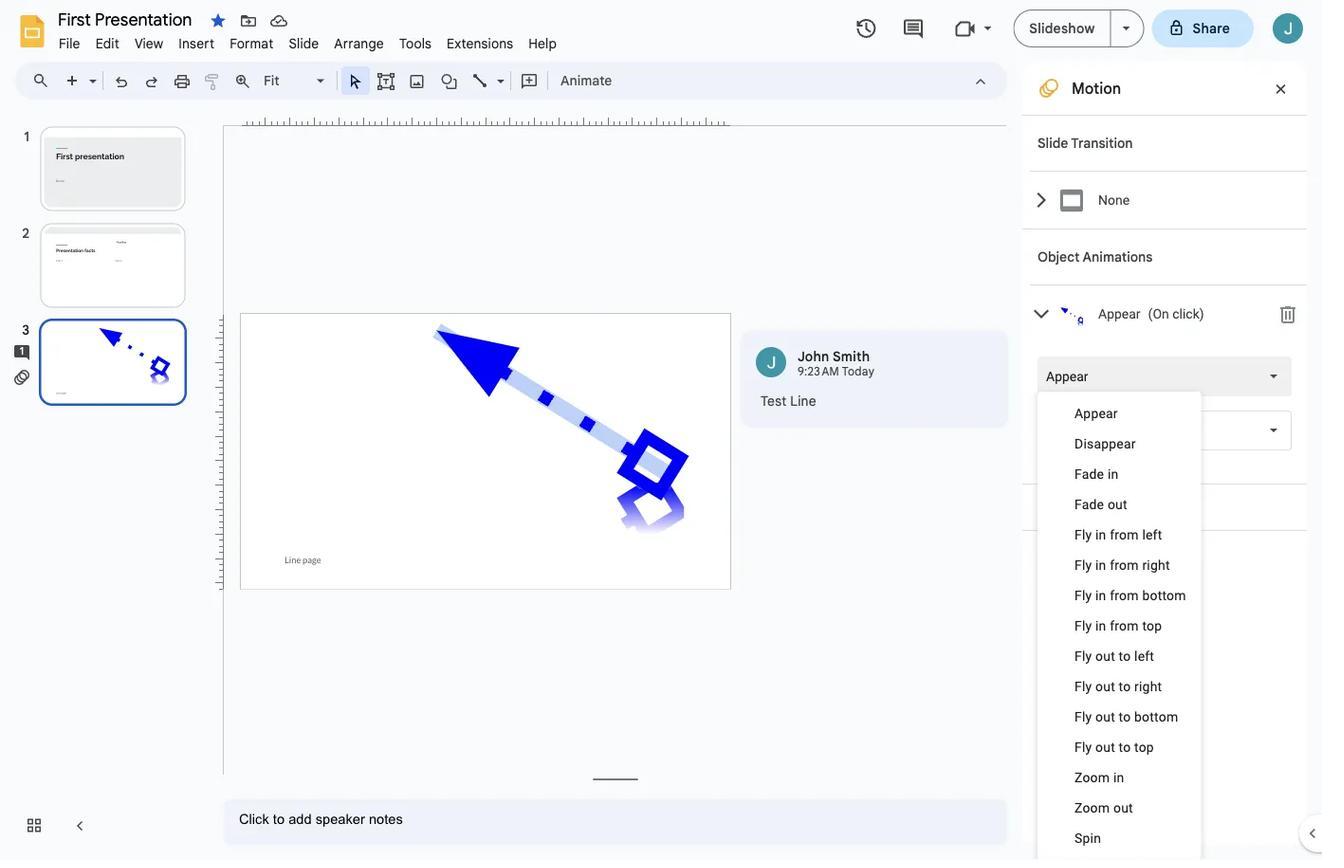 Task type: locate. For each thing, give the bounding box(es) containing it.
out
[[1108, 496, 1127, 512], [1095, 648, 1115, 664], [1095, 679, 1115, 694], [1095, 709, 1115, 725], [1095, 739, 1115, 755], [1113, 800, 1133, 816]]

out for zoom out
[[1113, 800, 1133, 816]]

fly up zoom in
[[1075, 739, 1092, 755]]

fly out to left
[[1075, 648, 1154, 664]]

slide
[[289, 35, 319, 52], [1038, 135, 1068, 151]]

in for fly in from top
[[1095, 618, 1106, 634]]

out up fly out to top
[[1095, 709, 1115, 725]]

fly down fly in from left at the right bottom of the page
[[1075, 557, 1092, 573]]

1 zoom from the top
[[1075, 770, 1110, 785]]

left down animation
[[1142, 527, 1162, 542]]

fly out to right
[[1075, 679, 1162, 694]]

2 to from the top
[[1119, 679, 1131, 694]]

fly up fly out to top
[[1075, 709, 1092, 725]]

1 fade from the top
[[1075, 466, 1104, 482]]

1 vertical spatial right
[[1134, 679, 1162, 694]]

fly for fly out to left
[[1075, 648, 1092, 664]]

out down fly out to left
[[1095, 679, 1115, 694]]

play
[[1061, 555, 1089, 571]]

add
[[1063, 499, 1089, 515]]

zoom in
[[1075, 770, 1124, 785]]

appear
[[1098, 306, 1141, 322], [1046, 368, 1088, 384], [1075, 405, 1118, 421]]

1 vertical spatial appear
[[1046, 368, 1088, 384]]

4 from from the top
[[1110, 618, 1139, 634]]

8 fly from the top
[[1075, 739, 1092, 755]]

add animation button
[[1038, 496, 1169, 519]]

fade out
[[1075, 496, 1127, 512]]

left for fly in from left
[[1142, 527, 1162, 542]]

fly out to bottom
[[1075, 709, 1178, 725]]

left
[[1142, 527, 1162, 542], [1134, 648, 1154, 664]]

fly for fly in from left
[[1075, 527, 1092, 542]]

fly
[[1075, 527, 1092, 542], [1075, 557, 1092, 573], [1075, 588, 1092, 603], [1075, 618, 1092, 634], [1075, 648, 1092, 664], [1075, 679, 1092, 694], [1075, 709, 1092, 725], [1075, 739, 1092, 755]]

slideshow button
[[1013, 9, 1111, 47]]

1 to from the top
[[1119, 648, 1131, 664]]

from down animation
[[1110, 527, 1139, 542]]

appear inside tab
[[1098, 306, 1141, 322]]

0 horizontal spatial slide
[[289, 35, 319, 52]]

tools menu item
[[392, 32, 439, 55]]

2 from from the top
[[1110, 557, 1139, 573]]

from down the fly in from bottom
[[1110, 618, 1139, 634]]

left for fly out to left
[[1134, 648, 1154, 664]]

1 fly from the top
[[1075, 527, 1092, 542]]

zoom for zoom in
[[1075, 770, 1110, 785]]

in for fade in
[[1108, 466, 1119, 482]]

extensions
[[447, 35, 513, 52]]

in
[[1108, 466, 1119, 482], [1095, 527, 1106, 542], [1095, 557, 1106, 573], [1095, 588, 1106, 603], [1095, 618, 1106, 634], [1113, 770, 1124, 785]]

fly for fly in from top
[[1075, 618, 1092, 634]]

out for fly out to right
[[1095, 679, 1115, 694]]

0 vertical spatial left
[[1142, 527, 1162, 542]]

1 vertical spatial top
[[1134, 739, 1154, 755]]

share button
[[1152, 9, 1254, 47]]

4 fly from the top
[[1075, 618, 1092, 634]]

appear tab panel
[[1030, 342, 1307, 484]]

to up fly out to right
[[1119, 648, 1131, 664]]

bottom down fly out to right
[[1134, 709, 1178, 725]]

from down fly in from left at the right bottom of the page
[[1110, 557, 1139, 573]]

out up fly in from left at the right bottom of the page
[[1108, 496, 1127, 512]]

navigation
[[0, 107, 209, 860]]

slide up zoom field
[[289, 35, 319, 52]]

test line
[[761, 393, 816, 409]]

navigation inside the motion application
[[0, 107, 209, 860]]

john smith image
[[756, 347, 786, 377]]

slide inside slide menu item
[[289, 35, 319, 52]]

2 zoom from the top
[[1075, 800, 1110, 816]]

fly for fly in from right
[[1075, 557, 1092, 573]]

list box containing appear
[[1038, 392, 1201, 860]]

main toolbar
[[56, 66, 622, 95]]

in down disappear
[[1108, 466, 1119, 482]]

list
[[741, 330, 1008, 428]]

top
[[1142, 618, 1162, 634], [1134, 739, 1154, 755]]

2 fade from the top
[[1075, 496, 1104, 512]]

bottom
[[1142, 588, 1186, 603], [1134, 709, 1178, 725]]

in right play
[[1095, 557, 1106, 573]]

insert image image
[[406, 67, 428, 94]]

bottom for fly in from bottom
[[1142, 588, 1186, 603]]

top for fly in from top
[[1142, 618, 1162, 634]]

none tab
[[1030, 171, 1307, 229]]

0 vertical spatial appear
[[1098, 306, 1141, 322]]

1 vertical spatial bottom
[[1134, 709, 1178, 725]]

click)
[[1172, 306, 1204, 322]]

disappear
[[1075, 436, 1136, 451]]

out down zoom in
[[1113, 800, 1133, 816]]

fade for fade out
[[1075, 496, 1104, 512]]

menu bar containing file
[[51, 25, 564, 56]]

3 to from the top
[[1119, 709, 1131, 725]]

object
[[1038, 248, 1080, 265]]

1 vertical spatial zoom
[[1075, 800, 1110, 816]]

today
[[842, 365, 875, 379]]

top down the fly in from bottom
[[1142, 618, 1162, 634]]

5 fly from the top
[[1075, 648, 1092, 664]]

top for fly out to top
[[1134, 739, 1154, 755]]

4 to from the top
[[1119, 739, 1131, 755]]

out for fly out to top
[[1095, 739, 1115, 755]]

left up fly out to right
[[1134, 648, 1154, 664]]

3 from from the top
[[1110, 588, 1139, 603]]

tab containing appear
[[1030, 285, 1307, 342]]

1 from from the top
[[1110, 527, 1139, 542]]

0 vertical spatial zoom
[[1075, 770, 1110, 785]]

in up fly out to left
[[1095, 618, 1106, 634]]

edit
[[95, 35, 119, 52]]

in up fly in from top at bottom right
[[1095, 588, 1106, 603]]

to for right
[[1119, 679, 1131, 694]]

to up fly out to bottom
[[1119, 679, 1131, 694]]

in for fly in from left
[[1095, 527, 1106, 542]]

fade down "fade in"
[[1075, 496, 1104, 512]]

in down fly out to top
[[1113, 770, 1124, 785]]

0 vertical spatial slide
[[289, 35, 319, 52]]

out for fly out to bottom
[[1095, 709, 1115, 725]]

fade up "fade out"
[[1075, 466, 1104, 482]]

smith
[[833, 348, 870, 365]]

zoom up 'spin'
[[1075, 800, 1110, 816]]

appear inside list box
[[1046, 368, 1088, 384]]

tab
[[1030, 285, 1307, 342]]

1 vertical spatial fade
[[1075, 496, 1104, 512]]

fade for fade in
[[1075, 466, 1104, 482]]

bottom down fly in from right
[[1142, 588, 1186, 603]]

fly up fly out to left
[[1075, 618, 1092, 634]]

fly in from bottom
[[1075, 588, 1186, 603]]

1 vertical spatial slide
[[1038, 135, 1068, 151]]

fly down fly out to left
[[1075, 679, 1092, 694]]

in down add animation button
[[1095, 527, 1106, 542]]

line
[[790, 393, 816, 409]]

appear option
[[1046, 367, 1088, 386]]

in for zoom in
[[1113, 770, 1124, 785]]

to down fly out to bottom
[[1119, 739, 1131, 755]]

insert
[[179, 35, 214, 52]]

help
[[528, 35, 557, 52]]

fly down play button
[[1075, 588, 1092, 603]]

from down fly in from right
[[1110, 588, 1139, 603]]

3 fly from the top
[[1075, 588, 1092, 603]]

0 vertical spatial fade
[[1075, 466, 1104, 482]]

fly for fly out to right
[[1075, 679, 1092, 694]]

top down fly out to bottom
[[1134, 739, 1154, 755]]

2 fly from the top
[[1075, 557, 1092, 573]]

from for right
[[1110, 557, 1139, 573]]

slide left transition
[[1038, 135, 1068, 151]]

zoom
[[1075, 770, 1110, 785], [1075, 800, 1110, 816]]

0 vertical spatial right
[[1142, 557, 1170, 573]]

list containing john smith
[[741, 330, 1008, 428]]

motion section
[[1022, 62, 1307, 845]]

1 horizontal spatial slide
[[1038, 135, 1068, 151]]

john smith 9:23 am today
[[798, 348, 875, 379]]

zoom up zoom out
[[1075, 770, 1110, 785]]

motion application
[[0, 0, 1322, 860]]

7 fly from the top
[[1075, 709, 1092, 725]]

tools
[[399, 35, 432, 52]]

fly down fly in from top at bottom right
[[1075, 648, 1092, 664]]

fade
[[1075, 466, 1104, 482], [1075, 496, 1104, 512]]

motion
[[1072, 79, 1121, 98]]

none
[[1098, 192, 1130, 208]]

right up the fly in from bottom
[[1142, 557, 1170, 573]]

1 vertical spatial left
[[1134, 648, 1154, 664]]

0 vertical spatial top
[[1142, 618, 1162, 634]]

right up fly out to bottom
[[1134, 679, 1162, 694]]

to
[[1119, 648, 1131, 664], [1119, 679, 1131, 694], [1119, 709, 1131, 725], [1119, 739, 1131, 755]]

9:23 am
[[798, 365, 839, 379]]

6 fly from the top
[[1075, 679, 1092, 694]]

to down fly out to right
[[1119, 709, 1131, 725]]

out down fly in from top at bottom right
[[1095, 648, 1115, 664]]

0 vertical spatial bottom
[[1142, 588, 1186, 603]]

right for fly in from right
[[1142, 557, 1170, 573]]

menu bar
[[51, 25, 564, 56]]

right
[[1142, 557, 1170, 573], [1134, 679, 1162, 694]]

from
[[1110, 527, 1139, 542], [1110, 557, 1139, 573], [1110, 588, 1139, 603], [1110, 618, 1139, 634]]

slide inside motion section
[[1038, 135, 1068, 151]]

list box
[[1038, 392, 1201, 860]]

fly down add on the bottom right of the page
[[1075, 527, 1092, 542]]

out up zoom in
[[1095, 739, 1115, 755]]



Task type: vqa. For each thing, say whether or not it's contained in the screenshot.
Fly out to bottom
yes



Task type: describe. For each thing, give the bounding box(es) containing it.
format menu item
[[222, 32, 281, 55]]

arrange
[[334, 35, 384, 52]]

slide menu item
[[281, 32, 327, 55]]

animate
[[561, 72, 612, 89]]

2 vertical spatial appear
[[1075, 405, 1118, 421]]

in for fly in from bottom
[[1095, 588, 1106, 603]]

view
[[135, 35, 163, 52]]

menu bar banner
[[0, 0, 1322, 860]]

edit menu item
[[88, 32, 127, 55]]

bottom for fly out to bottom
[[1134, 709, 1178, 725]]

appear list box
[[1038, 357, 1292, 396]]

Zoom text field
[[261, 67, 314, 94]]

fly for fly in from bottom
[[1075, 588, 1092, 603]]

out for fade out
[[1108, 496, 1127, 512]]

animations
[[1083, 248, 1153, 265]]

from for bottom
[[1110, 588, 1139, 603]]

in for fly in from right
[[1095, 557, 1106, 573]]

animate button
[[552, 66, 621, 95]]

play button
[[1038, 546, 1113, 580]]

to for bottom
[[1119, 709, 1131, 725]]

object animations tab list
[[1022, 229, 1307, 484]]

zoom for zoom out
[[1075, 800, 1110, 816]]

shape image
[[439, 67, 460, 94]]

slideshow
[[1029, 20, 1095, 37]]

list inside the motion application
[[741, 330, 1008, 428]]

help menu item
[[521, 32, 564, 55]]

Menus field
[[24, 67, 65, 94]]

fly in from top
[[1075, 618, 1162, 634]]

add animation
[[1063, 499, 1157, 515]]

new slide with layout image
[[84, 68, 97, 75]]

(on
[[1148, 306, 1169, 322]]

view menu item
[[127, 32, 171, 55]]

slide transition
[[1038, 135, 1133, 151]]

fly for fly out to top
[[1075, 739, 1092, 755]]

file
[[59, 35, 80, 52]]

from for left
[[1110, 527, 1139, 542]]

john
[[798, 348, 829, 365]]

slide for slide transition
[[1038, 135, 1068, 151]]

Rename text field
[[51, 8, 203, 30]]

spin
[[1075, 830, 1101, 846]]

slide for slide
[[289, 35, 319, 52]]

from for top
[[1110, 618, 1139, 634]]

appear (on click)
[[1098, 306, 1204, 322]]

tab inside object animations tab list
[[1030, 285, 1307, 342]]

animation
[[1093, 499, 1157, 515]]

right for fly out to right
[[1134, 679, 1162, 694]]

format
[[230, 35, 274, 52]]

fly out to top
[[1075, 739, 1154, 755]]

insert menu item
[[171, 32, 222, 55]]

Zoom field
[[258, 67, 333, 95]]

test
[[761, 393, 787, 409]]

file menu item
[[51, 32, 88, 55]]

zoom out
[[1075, 800, 1133, 816]]

fade in
[[1075, 466, 1119, 482]]

menu bar inside menu bar banner
[[51, 25, 564, 56]]

object animations
[[1038, 248, 1153, 265]]

to for left
[[1119, 648, 1131, 664]]

fly for fly out to bottom
[[1075, 709, 1092, 725]]

extensions menu item
[[439, 32, 521, 55]]

Star checkbox
[[205, 8, 231, 34]]

to for top
[[1119, 739, 1131, 755]]

fly in from left
[[1075, 527, 1162, 542]]

arrange menu item
[[327, 32, 392, 55]]

transition
[[1071, 135, 1133, 151]]

presentation options image
[[1122, 27, 1130, 30]]

out for fly out to left
[[1095, 648, 1115, 664]]

share
[[1193, 20, 1230, 37]]

fly in from right
[[1075, 557, 1170, 573]]



